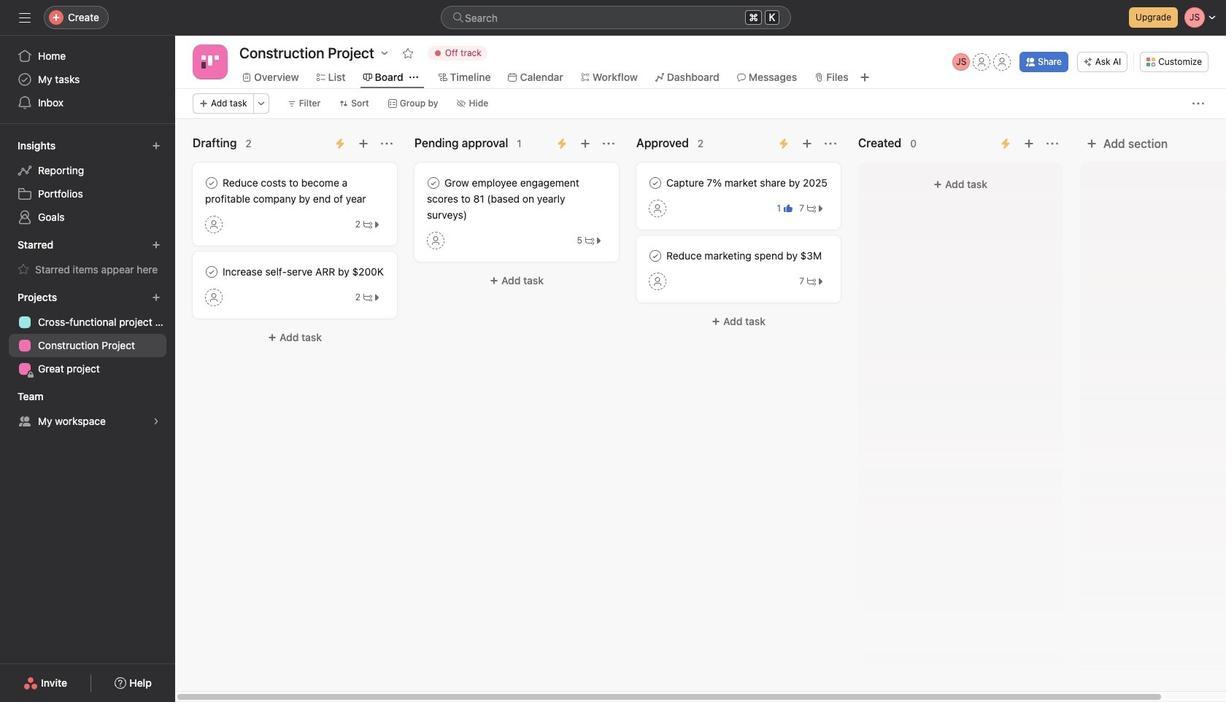 Task type: locate. For each thing, give the bounding box(es) containing it.
None field
[[441, 6, 791, 29]]

rules for created image
[[1000, 138, 1012, 150]]

Search tasks, projects, and more text field
[[441, 6, 791, 29]]

more section actions image
[[1047, 138, 1058, 150]]

more section actions image for rules for drafting image
[[381, 138, 393, 150]]

more section actions image right rules for drafting image
[[381, 138, 393, 150]]

Mark complete checkbox
[[203, 264, 220, 281]]

add task image for more section actions image related to rules for drafting image
[[358, 138, 369, 150]]

more section actions image right rules for pending approval icon
[[603, 138, 615, 150]]

add task image right rules for pending approval icon
[[580, 138, 591, 150]]

add task image right rules for approved image
[[801, 138, 813, 150]]

starred element
[[0, 232, 175, 285]]

add items to starred image
[[152, 241, 161, 250]]

1 horizontal spatial more actions image
[[1193, 98, 1204, 109]]

3 more section actions image from the left
[[825, 138, 837, 150]]

2 horizontal spatial more section actions image
[[825, 138, 837, 150]]

more section actions image
[[381, 138, 393, 150], [603, 138, 615, 150], [825, 138, 837, 150]]

mark complete image for rules for approved image
[[647, 174, 664, 192]]

2 more section actions image from the left
[[603, 138, 615, 150]]

1 more section actions image from the left
[[381, 138, 393, 150]]

Mark complete checkbox
[[203, 174, 220, 192], [425, 174, 442, 192], [647, 174, 664, 192], [647, 247, 664, 265]]

1 add task image from the left
[[358, 138, 369, 150]]

tab actions image
[[409, 73, 418, 82]]

new insights image
[[152, 142, 161, 150]]

mark complete checkbox for rules for pending approval icon
[[425, 174, 442, 192]]

3 add task image from the left
[[801, 138, 813, 150]]

more actions image
[[1193, 98, 1204, 109], [257, 99, 265, 108]]

1 horizontal spatial add task image
[[580, 138, 591, 150]]

new project or portfolio image
[[152, 293, 161, 302]]

more section actions image for rules for approved image
[[825, 138, 837, 150]]

insights element
[[0, 133, 175, 232]]

mark complete image
[[203, 174, 220, 192], [425, 174, 442, 192], [647, 174, 664, 192], [647, 247, 664, 265], [203, 264, 220, 281]]

add task image
[[358, 138, 369, 150], [580, 138, 591, 150], [801, 138, 813, 150]]

mark complete checkbox for rules for approved image
[[647, 174, 664, 192]]

0 horizontal spatial more section actions image
[[381, 138, 393, 150]]

1 horizontal spatial more section actions image
[[603, 138, 615, 150]]

2 horizontal spatial add task image
[[801, 138, 813, 150]]

0 horizontal spatial more actions image
[[257, 99, 265, 108]]

mark complete checkbox for rules for drafting image
[[203, 174, 220, 192]]

mark complete image for rules for drafting image
[[203, 174, 220, 192]]

1 like. you liked this task image
[[784, 204, 793, 213]]

more section actions image right rules for approved image
[[825, 138, 837, 150]]

add task image right rules for drafting image
[[358, 138, 369, 150]]

0 horizontal spatial add task image
[[358, 138, 369, 150]]

2 add task image from the left
[[580, 138, 591, 150]]



Task type: vqa. For each thing, say whether or not it's contained in the screenshot.
Insights element
yes



Task type: describe. For each thing, give the bounding box(es) containing it.
add task image for rules for pending approval icon more section actions image
[[580, 138, 591, 150]]

global element
[[0, 36, 175, 123]]

more section actions image for rules for pending approval icon
[[603, 138, 615, 150]]

mark complete image for rules for pending approval icon
[[425, 174, 442, 192]]

add to starred image
[[402, 47, 414, 59]]

rules for drafting image
[[334, 138, 346, 150]]

add tab image
[[859, 72, 871, 83]]

see details, my workspace image
[[152, 418, 161, 426]]

rules for pending approval image
[[556, 138, 568, 150]]

teams element
[[0, 384, 175, 437]]

manage project members image
[[953, 53, 970, 71]]

add task image for more section actions image associated with rules for approved image
[[801, 138, 813, 150]]

rules for approved image
[[778, 138, 790, 150]]

board image
[[201, 53, 219, 71]]

add task image
[[1023, 138, 1035, 150]]

hide sidebar image
[[19, 12, 31, 23]]

projects element
[[0, 285, 175, 384]]



